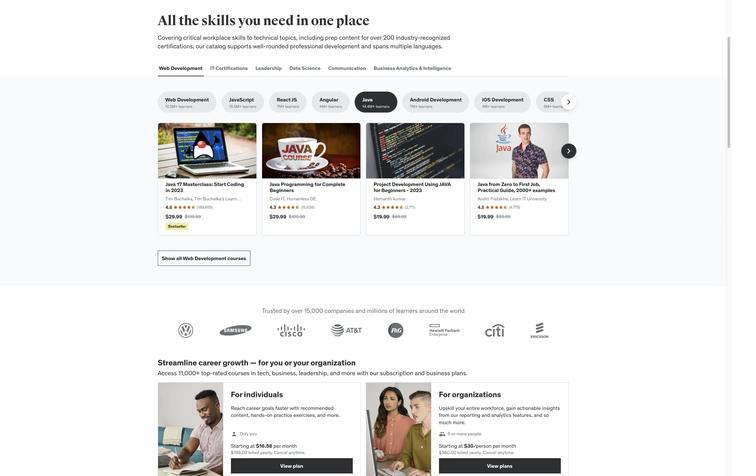 Task type: locate. For each thing, give the bounding box(es) containing it.
0 vertical spatial courses
[[228, 255, 246, 262]]

7m+ down react
[[277, 104, 285, 109]]

from left the zero
[[489, 181, 501, 188]]

development inside web development button
[[171, 65, 203, 71]]

0 horizontal spatial over
[[291, 307, 303, 315]]

to inside covering critical workplace skills to technical topics, including prep content for over 200 industry-recognized certifications, our catalog supports well-rounded professional development and spans multiple languages.
[[247, 34, 253, 41]]

0 vertical spatial or
[[285, 358, 292, 368]]

17
[[177, 181, 182, 188]]

certifications,
[[158, 42, 195, 50]]

your
[[294, 358, 309, 368], [456, 405, 466, 412]]

7m+ inside react js 7m+ learners
[[277, 104, 285, 109]]

billed inside starting at $30 /person per month $360.00 billed yearly. cancel anytime.
[[458, 450, 469, 456]]

topics,
[[280, 34, 298, 41]]

for up reach
[[231, 390, 243, 400]]

communication
[[329, 65, 366, 71]]

0 horizontal spatial anytime.
[[289, 450, 306, 456]]

0 horizontal spatial 4m+
[[320, 104, 328, 109]]

cancel up view plan
[[274, 450, 288, 456]]

and left the business
[[415, 370, 425, 377]]

you right the only
[[250, 432, 257, 437]]

it certifications button
[[209, 61, 249, 76]]

skills up workplace
[[202, 13, 236, 29]]

for individuals
[[231, 390, 283, 400]]

at inside the starting at $16.58 per month $199.00 billed yearly. cancel anytime.
[[251, 443, 255, 450]]

0 horizontal spatial in
[[166, 187, 170, 194]]

1 horizontal spatial beginners
[[382, 187, 406, 194]]

0 vertical spatial over
[[371, 34, 382, 41]]

1 horizontal spatial with
[[357, 370, 369, 377]]

and down recommended
[[317, 413, 326, 419]]

1 horizontal spatial more.
[[453, 420, 466, 426]]

java from zero to first job, practical guide, 2000+ examples link
[[478, 181, 556, 194]]

anytime. inside the starting at $16.58 per month $199.00 billed yearly. cancel anytime.
[[289, 450, 306, 456]]

1 horizontal spatial from
[[489, 181, 501, 188]]

view plan link
[[231, 459, 353, 474]]

development right android
[[430, 97, 462, 103]]

1 horizontal spatial 7m+
[[410, 104, 418, 109]]

0 horizontal spatial your
[[294, 358, 309, 368]]

in down —
[[251, 370, 256, 377]]

development right the all
[[195, 255, 227, 262]]

0 horizontal spatial beginners
[[270, 187, 294, 194]]

plans.
[[452, 370, 468, 377]]

analytics
[[492, 413, 512, 419]]

1 horizontal spatial our
[[370, 370, 379, 377]]

1 horizontal spatial 4m+
[[483, 104, 490, 109]]

or right 5
[[452, 432, 456, 437]]

js
[[292, 97, 297, 103]]

1 vertical spatial with
[[290, 405, 300, 412]]

android
[[410, 97, 429, 103]]

for
[[231, 390, 243, 400], [439, 390, 451, 400]]

1 horizontal spatial cancel
[[483, 450, 497, 456]]

0 vertical spatial web
[[159, 65, 170, 71]]

you inside "streamline career growth — for you or your organization access 11,000+ top-rated courses in tech, business, leadership, and more with our subscription and business plans."
[[270, 358, 283, 368]]

200
[[384, 34, 395, 41]]

1 horizontal spatial more
[[457, 432, 467, 437]]

over inside covering critical workplace skills to technical topics, including prep content for over 200 industry-recognized certifications, our catalog supports well-rounded professional development and spans multiple languages.
[[371, 34, 382, 41]]

development inside show all web development courses link
[[195, 255, 227, 262]]

1 horizontal spatial month
[[502, 443, 517, 450]]

view inside "link"
[[488, 463, 499, 470]]

career inside "streamline career growth — for you or your organization access 11,000+ top-rated courses in tech, business, leadership, and more with our subscription and business plans."
[[199, 358, 221, 368]]

job,
[[531, 181, 541, 188]]

1 view from the left
[[281, 463, 292, 470]]

1 vertical spatial more.
[[453, 420, 466, 426]]

2023 inside "java 17 masterclass: start coding in 2023"
[[171, 187, 183, 194]]

1 horizontal spatial over
[[371, 34, 382, 41]]

2 beginners from the left
[[382, 187, 406, 194]]

millions
[[367, 307, 388, 315]]

2 horizontal spatial in
[[297, 13, 309, 29]]

java up 14.4m+
[[363, 97, 373, 103]]

view
[[281, 463, 292, 470], [488, 463, 499, 470]]

2 per from the left
[[493, 443, 501, 450]]

or up business,
[[285, 358, 292, 368]]

from up much
[[439, 413, 450, 419]]

0 vertical spatial to
[[247, 34, 253, 41]]

from
[[489, 181, 501, 188], [439, 413, 450, 419]]

for inside java programming for complete beginners
[[315, 181, 322, 188]]

1 horizontal spatial at
[[459, 443, 463, 450]]

gain
[[507, 405, 517, 412]]

1 horizontal spatial your
[[456, 405, 466, 412]]

1 horizontal spatial view
[[488, 463, 499, 470]]

1 at from the left
[[251, 443, 255, 450]]

organizations
[[453, 390, 502, 400]]

over right by
[[291, 307, 303, 315]]

development inside android development 7m+ learners
[[430, 97, 462, 103]]

for left -
[[374, 187, 381, 194]]

0 horizontal spatial month
[[282, 443, 297, 450]]

at left $16.58
[[251, 443, 255, 450]]

so
[[544, 413, 550, 419]]

0 horizontal spatial our
[[196, 42, 205, 50]]

0 horizontal spatial or
[[285, 358, 292, 368]]

2 7m+ from the left
[[410, 104, 418, 109]]

start
[[214, 181, 226, 188]]

1 vertical spatial in
[[166, 187, 170, 194]]

0 horizontal spatial career
[[199, 358, 221, 368]]

recognized
[[421, 34, 451, 41]]

companies
[[325, 307, 354, 315]]

volkswagen logo image
[[178, 323, 193, 338]]

view left plan
[[281, 463, 292, 470]]

to inside java from zero to first job, practical guide, 2000+ examples
[[514, 181, 519, 188]]

for right —
[[258, 358, 269, 368]]

java left 17
[[166, 181, 176, 188]]

1 for from the left
[[231, 390, 243, 400]]

at left $30 at the bottom
[[459, 443, 463, 450]]

0 horizontal spatial from
[[439, 413, 450, 419]]

2023 inside project development using java for beginners - 2023
[[410, 187, 422, 194]]

month
[[282, 443, 297, 450], [502, 443, 517, 450]]

2 vertical spatial in
[[251, 370, 256, 377]]

beginners
[[270, 187, 294, 194], [382, 187, 406, 194]]

development inside project development using java for beginners - 2023
[[392, 181, 424, 188]]

0 horizontal spatial with
[[290, 405, 300, 412]]

per right $16.58
[[274, 443, 281, 450]]

0 vertical spatial from
[[489, 181, 501, 188]]

java inside java programming for complete beginners
[[270, 181, 280, 188]]

learners inside 'angular 4m+ learners'
[[329, 104, 342, 109]]

and down organization
[[330, 370, 340, 377]]

2 anytime. from the left
[[498, 450, 515, 456]]

at for $16.58
[[251, 443, 255, 450]]

0 horizontal spatial cancel
[[274, 450, 288, 456]]

-
[[407, 187, 409, 194]]

your up leadership, on the bottom
[[294, 358, 309, 368]]

the left the world
[[440, 307, 449, 315]]

0 vertical spatial in
[[297, 13, 309, 29]]

web development 12.2m+ learners
[[165, 97, 209, 109]]

one
[[311, 13, 334, 29]]

you up technical
[[238, 13, 261, 29]]

1 vertical spatial skills
[[232, 34, 246, 41]]

0 horizontal spatial starting
[[231, 443, 249, 450]]

development up 12.2m+ in the left top of the page
[[177, 97, 209, 103]]

organization
[[311, 358, 356, 368]]

1 horizontal spatial anytime.
[[498, 450, 515, 456]]

month inside starting at $30 /person per month $360.00 billed yearly. cancel anytime.
[[502, 443, 517, 450]]

to left first
[[514, 181, 519, 188]]

0 horizontal spatial at
[[251, 443, 255, 450]]

0 horizontal spatial the
[[179, 13, 199, 29]]

more. inside 'reach career goals faster with recommended content, hands-on practice exercises, and more.'
[[327, 413, 340, 419]]

web up 12.2m+ in the left top of the page
[[165, 97, 176, 103]]

cancel down '/person'
[[483, 450, 497, 456]]

next image
[[564, 97, 574, 107]]

development down the certifications,
[[171, 65, 203, 71]]

starting inside the starting at $16.58 per month $199.00 billed yearly. cancel anytime.
[[231, 443, 249, 450]]

your inside upskill your entire workforce, gain actionable insights from our reporting and analytics features, and so much more.
[[456, 405, 466, 412]]

development right "ios"
[[492, 97, 524, 103]]

career inside 'reach career goals faster with recommended content, hands-on practice exercises, and more.'
[[247, 405, 261, 412]]

skills inside covering critical workplace skills to technical topics, including prep content for over 200 industry-recognized certifications, our catalog supports well-rounded professional development and spans multiple languages.
[[232, 34, 246, 41]]

4m+ down "ios"
[[483, 104, 490, 109]]

per right '/person'
[[493, 443, 501, 450]]

2 yearly. from the left
[[470, 450, 482, 456]]

web inside button
[[159, 65, 170, 71]]

professional
[[290, 42, 323, 50]]

to
[[247, 34, 253, 41], [514, 181, 519, 188]]

2 at from the left
[[459, 443, 463, 450]]

billed down $16.58
[[249, 450, 259, 456]]

tech,
[[257, 370, 271, 377]]

2 month from the left
[[502, 443, 517, 450]]

in inside "streamline career growth — for you or your organization access 11,000+ top-rated courses in tech, business, leadership, and more with our subscription and business plans."
[[251, 370, 256, 377]]

0 horizontal spatial more
[[342, 370, 356, 377]]

angular 4m+ learners
[[320, 97, 342, 109]]

2 view from the left
[[488, 463, 499, 470]]

1 per from the left
[[274, 443, 281, 450]]

web right the all
[[183, 255, 194, 262]]

java programming for complete beginners link
[[270, 181, 346, 194]]

business analytics & intelligence
[[374, 65, 452, 71]]

and inside 'reach career goals faster with recommended content, hands-on practice exercises, and more.'
[[317, 413, 326, 419]]

1 horizontal spatial per
[[493, 443, 501, 450]]

1 cancel from the left
[[274, 450, 288, 456]]

1 vertical spatial to
[[514, 181, 519, 188]]

career up hands- on the bottom
[[247, 405, 261, 412]]

1 horizontal spatial career
[[247, 405, 261, 412]]

guide,
[[500, 187, 516, 194]]

for up upskill
[[439, 390, 451, 400]]

att&t logo image
[[331, 324, 362, 337]]

1 4m+ from the left
[[320, 104, 328, 109]]

all
[[158, 13, 176, 29]]

over
[[371, 34, 382, 41], [291, 307, 303, 315]]

yearly. down $30 at the bottom
[[470, 450, 482, 456]]

over up spans
[[371, 34, 382, 41]]

1 horizontal spatial starting
[[439, 443, 458, 450]]

1 yearly. from the left
[[261, 450, 273, 456]]

more down organization
[[342, 370, 356, 377]]

masterclass:
[[183, 181, 213, 188]]

7m+ down android
[[410, 104, 418, 109]]

1 horizontal spatial billed
[[458, 450, 469, 456]]

for for for individuals
[[231, 390, 243, 400]]

our down 'critical'
[[196, 42, 205, 50]]

4m+
[[320, 104, 328, 109], [483, 104, 490, 109]]

java inside java from zero to first job, practical guide, 2000+ examples
[[478, 181, 488, 188]]

web down the certifications,
[[159, 65, 170, 71]]

insights
[[543, 405, 561, 412]]

project
[[374, 181, 391, 188]]

2 starting from the left
[[439, 443, 458, 450]]

1 starting from the left
[[231, 443, 249, 450]]

0 vertical spatial more
[[342, 370, 356, 377]]

/person
[[474, 443, 492, 450]]

development inside ios development 4m+ learners
[[492, 97, 524, 103]]

science
[[302, 65, 321, 71]]

0 horizontal spatial view
[[281, 463, 292, 470]]

0 horizontal spatial per
[[274, 443, 281, 450]]

for
[[362, 34, 369, 41], [315, 181, 322, 188], [374, 187, 381, 194], [258, 358, 269, 368]]

and
[[362, 42, 372, 50], [356, 307, 366, 315], [330, 370, 340, 377], [415, 370, 425, 377], [317, 413, 326, 419], [482, 413, 491, 419], [534, 413, 543, 419]]

only you
[[240, 432, 257, 437]]

javascript
[[229, 97, 254, 103]]

more right 5
[[457, 432, 467, 437]]

from inside java from zero to first job, practical guide, 2000+ examples
[[489, 181, 501, 188]]

small image
[[231, 432, 237, 438]]

ios
[[483, 97, 491, 103]]

more. up 5 or more people
[[453, 420, 466, 426]]

0 horizontal spatial more.
[[327, 413, 340, 419]]

0 vertical spatial career
[[199, 358, 221, 368]]

2 vertical spatial you
[[250, 432, 257, 437]]

1 vertical spatial from
[[439, 413, 450, 419]]

hewlett packard enterprise logo image
[[430, 324, 460, 337]]

more. down recommended
[[327, 413, 340, 419]]

carousel element
[[158, 123, 577, 236]]

around
[[420, 307, 438, 315]]

starting up $199.00
[[231, 443, 249, 450]]

you up business,
[[270, 358, 283, 368]]

1 anytime. from the left
[[289, 450, 306, 456]]

rated
[[213, 370, 227, 377]]

1 7m+ from the left
[[277, 104, 285, 109]]

1 2023 from the left
[[171, 187, 183, 194]]

0 vertical spatial more.
[[327, 413, 340, 419]]

1 horizontal spatial the
[[440, 307, 449, 315]]

0 horizontal spatial yearly.
[[261, 450, 273, 456]]

2 horizontal spatial our
[[451, 413, 459, 419]]

java left the programming
[[270, 181, 280, 188]]

your inside "streamline career growth — for you or your organization access 11,000+ top-rated courses in tech, business, leadership, and more with our subscription and business plans."
[[294, 358, 309, 368]]

java left the zero
[[478, 181, 488, 188]]

for organizations
[[439, 390, 502, 400]]

0 vertical spatial your
[[294, 358, 309, 368]]

2 billed from the left
[[458, 450, 469, 456]]

trusted
[[262, 307, 282, 315]]

2 4m+ from the left
[[483, 104, 490, 109]]

in
[[297, 13, 309, 29], [166, 187, 170, 194], [251, 370, 256, 377]]

coding
[[227, 181, 244, 188]]

$30
[[465, 443, 474, 450]]

development inside web development 12.2m+ learners
[[177, 97, 209, 103]]

2 cancel from the left
[[483, 450, 497, 456]]

month up view plan
[[282, 443, 297, 450]]

development for web development
[[171, 65, 203, 71]]

1 month from the left
[[282, 443, 297, 450]]

in up including
[[297, 13, 309, 29]]

you
[[238, 13, 261, 29], [270, 358, 283, 368], [250, 432, 257, 437]]

starting inside starting at $30 /person per month $360.00 billed yearly. cancel anytime.
[[439, 443, 458, 450]]

workplace
[[203, 34, 231, 41]]

0 horizontal spatial billed
[[249, 450, 259, 456]]

1 vertical spatial courses
[[229, 370, 250, 377]]

skills up supports
[[232, 34, 246, 41]]

2 2023 from the left
[[410, 187, 422, 194]]

1 vertical spatial career
[[247, 405, 261, 412]]

5
[[448, 432, 451, 437]]

anytime. up plan
[[289, 450, 306, 456]]

billed down $30 at the bottom
[[458, 450, 469, 456]]

industry-
[[396, 34, 421, 41]]

1 vertical spatial our
[[370, 370, 379, 377]]

1 horizontal spatial or
[[452, 432, 456, 437]]

&
[[419, 65, 423, 71]]

2 vertical spatial our
[[451, 413, 459, 419]]

our inside upskill your entire workforce, gain actionable insights from our reporting and analytics features, and so much more.
[[451, 413, 459, 419]]

career for reach
[[247, 405, 261, 412]]

1 vertical spatial or
[[452, 432, 456, 437]]

starting for $16.58
[[231, 443, 249, 450]]

month up the plans
[[502, 443, 517, 450]]

web inside web development 12.2m+ learners
[[165, 97, 176, 103]]

1 horizontal spatial to
[[514, 181, 519, 188]]

1 horizontal spatial 2023
[[410, 187, 422, 194]]

4m+ inside 'angular 4m+ learners'
[[320, 104, 328, 109]]

faster
[[276, 405, 289, 412]]

show all web development courses
[[162, 255, 246, 262]]

java for java 17 masterclass: start coding in 2023
[[166, 181, 176, 188]]

0 vertical spatial with
[[357, 370, 369, 377]]

1 beginners from the left
[[270, 187, 294, 194]]

yearly. inside the starting at $16.58 per month $199.00 billed yearly. cancel anytime.
[[261, 450, 273, 456]]

our left subscription
[[370, 370, 379, 377]]

1 vertical spatial web
[[165, 97, 176, 103]]

your up reporting
[[456, 405, 466, 412]]

ericsson logo image
[[531, 323, 549, 338]]

at
[[251, 443, 255, 450], [459, 443, 463, 450]]

in left 17
[[166, 187, 170, 194]]

yearly. down $16.58
[[261, 450, 273, 456]]

1 horizontal spatial yearly.
[[470, 450, 482, 456]]

skills
[[202, 13, 236, 29], [232, 34, 246, 41]]

workforce,
[[481, 405, 506, 412]]

1 horizontal spatial for
[[439, 390, 451, 400]]

at inside starting at $30 /person per month $360.00 billed yearly. cancel anytime.
[[459, 443, 463, 450]]

java for java programming for complete beginners
[[270, 181, 280, 188]]

view left the plans
[[488, 463, 499, 470]]

for for for organizations
[[439, 390, 451, 400]]

1 horizontal spatial in
[[251, 370, 256, 377]]

development left using
[[392, 181, 424, 188]]

0 horizontal spatial 2023
[[171, 187, 183, 194]]

leadership
[[256, 65, 282, 71]]

entire
[[467, 405, 480, 412]]

leadership button
[[254, 61, 283, 76]]

0 vertical spatial skills
[[202, 13, 236, 29]]

anytime. up the plans
[[498, 450, 515, 456]]

0 horizontal spatial for
[[231, 390, 243, 400]]

for right content
[[362, 34, 369, 41]]

java inside "java 17 masterclass: start coding in 2023"
[[166, 181, 176, 188]]

starting up $360.00
[[439, 443, 458, 450]]

our inside covering critical workplace skills to technical topics, including prep content for over 200 industry-recognized certifications, our catalog supports well-rounded professional development and spans multiple languages.
[[196, 42, 205, 50]]

4m+ down angular
[[320, 104, 328, 109]]

subscription
[[380, 370, 414, 377]]

1 vertical spatial you
[[270, 358, 283, 368]]

development for web development 12.2m+ learners
[[177, 97, 209, 103]]

our down upskill
[[451, 413, 459, 419]]

career up top-
[[199, 358, 221, 368]]

for left complete
[[315, 181, 322, 188]]

1 vertical spatial your
[[456, 405, 466, 412]]

career for streamline
[[199, 358, 221, 368]]

0 horizontal spatial 7m+
[[277, 104, 285, 109]]

prep
[[326, 34, 338, 41]]

more.
[[327, 413, 340, 419], [453, 420, 466, 426]]

individuals
[[244, 390, 283, 400]]

reporting
[[460, 413, 481, 419]]

1 vertical spatial over
[[291, 307, 303, 315]]

0 horizontal spatial to
[[247, 34, 253, 41]]

our
[[196, 42, 205, 50], [370, 370, 379, 377], [451, 413, 459, 419]]

in inside "java 17 masterclass: start coding in 2023"
[[166, 187, 170, 194]]

to up supports
[[247, 34, 253, 41]]

the up 'critical'
[[179, 13, 199, 29]]

and left spans
[[362, 42, 372, 50]]

reach
[[231, 405, 245, 412]]

web for web development 12.2m+ learners
[[165, 97, 176, 103]]

and down workforce,
[[482, 413, 491, 419]]

2 for from the left
[[439, 390, 451, 400]]

7m+ inside android development 7m+ learners
[[410, 104, 418, 109]]

1 billed from the left
[[249, 450, 259, 456]]

0 vertical spatial our
[[196, 42, 205, 50]]

with inside "streamline career growth — for you or your organization access 11,000+ top-rated courses in tech, business, leadership, and more with our subscription and business plans."
[[357, 370, 369, 377]]

learners inside java 14.4m+ learners
[[376, 104, 390, 109]]

java inside java 14.4m+ learners
[[363, 97, 373, 103]]



Task type: vqa. For each thing, say whether or not it's contained in the screenshot.
Communication button
yes



Task type: describe. For each thing, give the bounding box(es) containing it.
courses inside show all web development courses link
[[228, 255, 246, 262]]

0 vertical spatial the
[[179, 13, 199, 29]]

or inside "streamline career growth — for you or your organization access 11,000+ top-rated courses in tech, business, leadership, and more with our subscription and business plans."
[[285, 358, 292, 368]]

12.2m+
[[165, 104, 178, 109]]

procter & gamble logo image
[[388, 323, 404, 338]]

starting at $16.58 per month $199.00 billed yearly. cancel anytime.
[[231, 443, 306, 456]]

practical
[[478, 187, 499, 194]]

web development button
[[158, 61, 204, 76]]

ios development 4m+ learners
[[483, 97, 524, 109]]

and left so on the right of the page
[[534, 413, 543, 419]]

citi logo image
[[486, 324, 505, 337]]

at for $30
[[459, 443, 463, 450]]

in for 2023
[[166, 187, 170, 194]]

learners inside ios development 4m+ learners
[[491, 104, 505, 109]]

spans
[[373, 42, 389, 50]]

cancel inside starting at $30 /person per month $360.00 billed yearly. cancel anytime.
[[483, 450, 497, 456]]

javascript 15.5m+ learners
[[229, 97, 257, 109]]

trusted by over 15,000 companies and millions of learners around the world
[[262, 307, 465, 315]]

view for for individuals
[[281, 463, 292, 470]]

15,000
[[305, 307, 323, 315]]

billed inside the starting at $16.58 per month $199.00 billed yearly. cancel anytime.
[[249, 450, 259, 456]]

development for project development using java for beginners - 2023
[[392, 181, 424, 188]]

exercises,
[[294, 413, 316, 419]]

zero
[[502, 181, 513, 188]]

show
[[162, 255, 175, 262]]

development for android development 7m+ learners
[[430, 97, 462, 103]]

in for one
[[297, 13, 309, 29]]

beginners inside project development using java for beginners - 2023
[[382, 187, 406, 194]]

show all web development courses link
[[158, 251, 251, 266]]

cisco logo image
[[278, 324, 305, 337]]

for inside "streamline career growth — for you or your organization access 11,000+ top-rated courses in tech, business, leadership, and more with our subscription and business plans."
[[258, 358, 269, 368]]

reach career goals faster with recommended content, hands-on practice exercises, and more.
[[231, 405, 340, 419]]

1 vertical spatial the
[[440, 307, 449, 315]]

view for for organizations
[[488, 463, 499, 470]]

development for ios development 4m+ learners
[[492, 97, 524, 103]]

learners inside css 9m+ learners
[[553, 104, 567, 109]]

per inside starting at $30 /person per month $360.00 billed yearly. cancel anytime.
[[493, 443, 501, 450]]

samsung logo image
[[220, 325, 252, 336]]

beginners inside java programming for complete beginners
[[270, 187, 294, 194]]

java for java 14.4m+ learners
[[363, 97, 373, 103]]

react js 7m+ learners
[[277, 97, 300, 109]]

view plans link
[[439, 459, 561, 474]]

more. inside upskill your entire workforce, gain actionable insights from our reporting and analytics features, and so much more.
[[453, 420, 466, 426]]

actionable
[[518, 405, 541, 412]]

learners inside javascript 15.5m+ learners
[[243, 104, 257, 109]]

business
[[427, 370, 451, 377]]

next image
[[564, 146, 574, 156]]

examples
[[533, 187, 556, 194]]

streamline career growth — for you or your organization access 11,000+ top-rated courses in tech, business, leadership, and more with our subscription and business plans.
[[158, 358, 468, 377]]

1 vertical spatial more
[[457, 432, 467, 437]]

2 vertical spatial web
[[183, 255, 194, 262]]

android development 7m+ learners
[[410, 97, 462, 109]]

for inside covering critical workplace skills to technical topics, including prep content for over 200 industry-recognized certifications, our catalog supports well-rounded professional development and spans multiple languages.
[[362, 34, 369, 41]]

more inside "streamline career growth — for you or your organization access 11,000+ top-rated courses in tech, business, leadership, and more with our subscription and business plans."
[[342, 370, 356, 377]]

java 14.4m+ learners
[[363, 97, 390, 109]]

$199.00
[[231, 450, 248, 456]]

starting at $30 /person per month $360.00 billed yearly. cancel anytime.
[[439, 443, 517, 456]]

web development
[[159, 65, 203, 71]]

7m+ for android development
[[410, 104, 418, 109]]

5 or more people
[[448, 432, 482, 437]]

covering
[[158, 34, 182, 41]]

anytime. inside starting at $30 /person per month $360.00 billed yearly. cancel anytime.
[[498, 450, 515, 456]]

all
[[176, 255, 182, 262]]

upskill
[[439, 405, 455, 412]]

of
[[389, 307, 395, 315]]

starting for $30
[[439, 443, 458, 450]]

small image
[[439, 432, 446, 438]]

from inside upskill your entire workforce, gain actionable insights from our reporting and analytics features, and so much more.
[[439, 413, 450, 419]]

4m+ inside ios development 4m+ learners
[[483, 104, 490, 109]]

complete
[[323, 181, 346, 188]]

java 17 masterclass: start coding in 2023 link
[[166, 181, 244, 194]]

month inside the starting at $16.58 per month $199.00 billed yearly. cancel anytime.
[[282, 443, 297, 450]]

it certifications
[[210, 65, 248, 71]]

—
[[250, 358, 257, 368]]

languages.
[[414, 42, 443, 50]]

multiple
[[391, 42, 413, 50]]

per inside the starting at $16.58 per month $199.00 billed yearly. cancel anytime.
[[274, 443, 281, 450]]

courses inside "streamline career growth — for you or your organization access 11,000+ top-rated courses in tech, business, leadership, and more with our subscription and business plans."
[[229, 370, 250, 377]]

java programming for complete beginners
[[270, 181, 346, 194]]

all the skills you need in one place
[[158, 13, 370, 29]]

java from zero to first job, practical guide, 2000+ examples
[[478, 181, 556, 194]]

and inside covering critical workplace skills to technical topics, including prep content for over 200 industry-recognized certifications, our catalog supports well-rounded professional development and spans multiple languages.
[[362, 42, 372, 50]]

intelligence
[[424, 65, 452, 71]]

place
[[337, 13, 370, 29]]

for inside project development using java for beginners - 2023
[[374, 187, 381, 194]]

cancel inside the starting at $16.58 per month $199.00 billed yearly. cancel anytime.
[[274, 450, 288, 456]]

css 9m+ learners
[[544, 97, 567, 109]]

learners inside android development 7m+ learners
[[419, 104, 433, 109]]

first
[[520, 181, 530, 188]]

technical
[[254, 34, 279, 41]]

certifications
[[216, 65, 248, 71]]

well-
[[253, 42, 266, 50]]

rounded
[[266, 42, 289, 50]]

java for java from zero to first job, practical guide, 2000+ examples
[[478, 181, 488, 188]]

project development using java for beginners - 2023 link
[[374, 181, 451, 194]]

learners inside web development 12.2m+ learners
[[179, 104, 193, 109]]

data
[[290, 65, 301, 71]]

11,000+
[[179, 370, 200, 377]]

web for web development
[[159, 65, 170, 71]]

react
[[277, 97, 291, 103]]

on
[[267, 413, 273, 419]]

with inside 'reach career goals faster with recommended content, hands-on practice exercises, and more.'
[[290, 405, 300, 412]]

14.4m+
[[363, 104, 375, 109]]

business,
[[272, 370, 298, 377]]

people
[[468, 432, 482, 437]]

view plans
[[488, 463, 513, 470]]

7m+ for react js
[[277, 104, 285, 109]]

plans
[[500, 463, 513, 470]]

and left millions
[[356, 307, 366, 315]]

streamline
[[158, 358, 197, 368]]

our inside "streamline career growth — for you or your organization access 11,000+ top-rated courses in tech, business, leadership, and more with our subscription and business plans."
[[370, 370, 379, 377]]

plan
[[293, 463, 303, 470]]

using
[[425, 181, 439, 188]]

learners inside react js 7m+ learners
[[286, 104, 300, 109]]

9m+
[[544, 104, 552, 109]]

0 vertical spatial you
[[238, 13, 261, 29]]

topic filters element
[[158, 92, 577, 113]]

development
[[325, 42, 360, 50]]

by
[[284, 307, 290, 315]]

yearly. inside starting at $30 /person per month $360.00 billed yearly. cancel anytime.
[[470, 450, 482, 456]]



